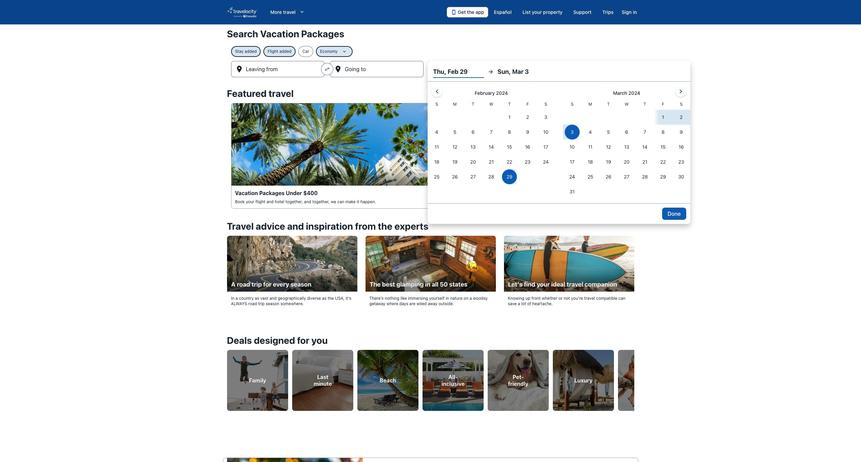 Task type: locate. For each thing, give the bounding box(es) containing it.
previous month image
[[433, 88, 441, 96]]

previous image
[[223, 375, 231, 383]]

main content
[[0, 24, 861, 463]]

next month image
[[677, 88, 685, 96]]

featured travel region
[[223, 84, 638, 217]]



Task type: describe. For each thing, give the bounding box(es) containing it.
travelocity logo image
[[227, 7, 257, 18]]

swap origin and destination values image
[[324, 66, 330, 72]]

travel advice and inspiration from the experts region
[[223, 217, 638, 319]]

next image
[[630, 375, 638, 383]]

download the app button image
[[451, 10, 457, 15]]



Task type: vqa. For each thing, say whether or not it's contained in the screenshot.
2 travelers image
no



